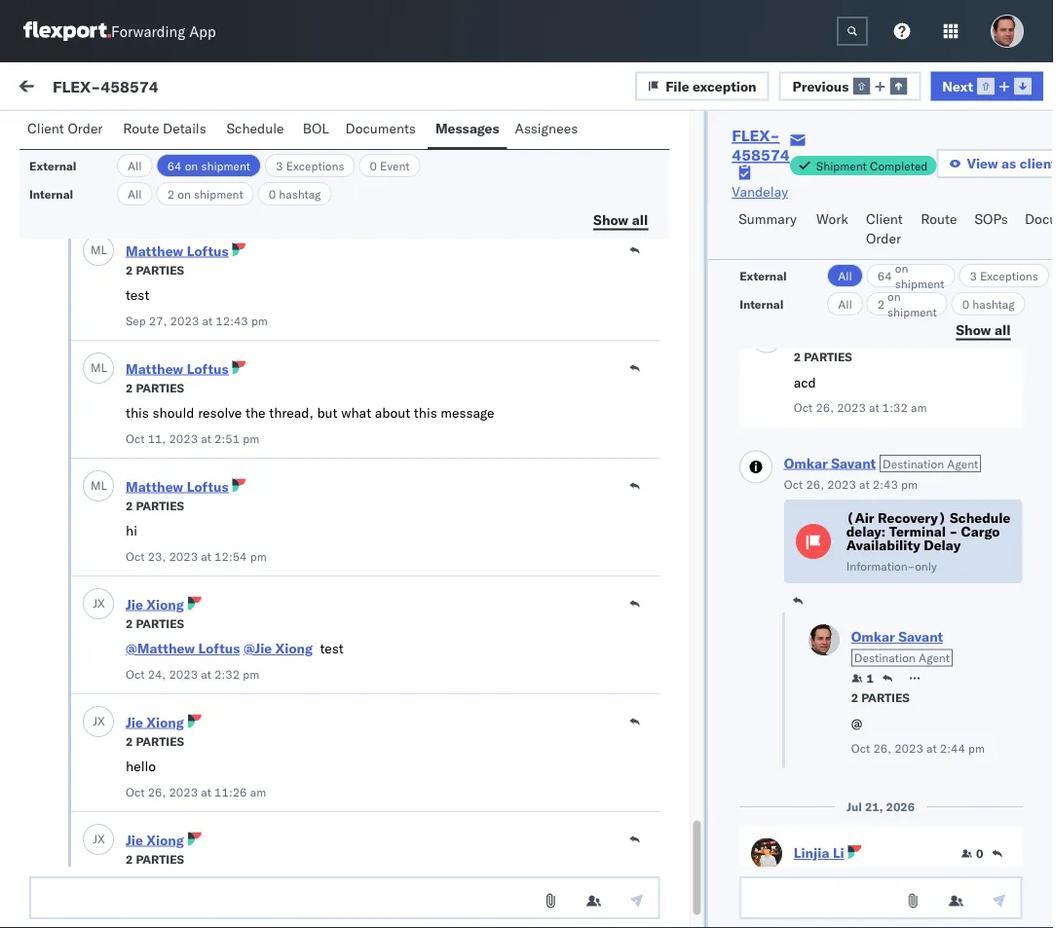 Task type: vqa. For each thing, say whether or not it's contained in the screenshot.


Task type: locate. For each thing, give the bounding box(es) containing it.
0 horizontal spatial exceptions
[[286, 158, 344, 173]]

omkar up assignees
[[567, 81, 604, 96]]

3 jie from the top
[[126, 832, 143, 849]]

2023, for whatever floats your boat! waka
[[414, 342, 452, 359]]

- for we
[[593, 693, 601, 710]]

0 vertical spatial client order
[[27, 120, 103, 137]]

shipment down zhao
[[201, 158, 250, 173]]

0 vertical spatial message
[[237, 80, 294, 97]]

on inside 64 on shipment
[[894, 261, 908, 275]]

omkar inside omkar savant destination agent
[[851, 628, 895, 645]]

xiong up will
[[146, 596, 184, 613]]

at inside @ oct 26, 2023 at 2:44 pm
[[926, 741, 936, 756]]

omkar left 11, on the top left of the page
[[95, 424, 136, 441]]

1 vertical spatial client
[[866, 210, 903, 227]]

2 up sep
[[126, 263, 133, 278]]

0 vertical spatial agent
[[305, 126, 336, 141]]

64 for the left show all button
[[167, 158, 182, 173]]

exceptions down sops button
[[979, 268, 1038, 283]]

1 jie xiong button from the top
[[126, 596, 184, 613]]

oct 26, 2023, 2:46 pm pdt
[[364, 450, 538, 467]]

you down appreciate
[[105, 809, 127, 826]]

shipment inside 64 on shipment
[[894, 276, 944, 291]]

0 vertical spatial this
[[58, 604, 85, 621]]

@jie up shipment,
[[244, 641, 272, 658]]

1 vertical spatial destination
[[882, 456, 944, 471]]

schedule button
[[219, 111, 295, 149]]

previous
[[793, 77, 849, 94]]

@ inside @ oct 26, 2023 at 2:44 pm
[[851, 715, 862, 732]]

3 l from the top
[[101, 479, 107, 493]]

1 vertical spatial you
[[105, 809, 127, 826]]

pdt for your
[[513, 693, 538, 710]]

l up morale!
[[101, 243, 107, 258]]

show all for the left show all button
[[593, 211, 648, 228]]

than
[[58, 750, 86, 767]]

1 vertical spatial we
[[58, 789, 78, 806]]

1 vertical spatial test
[[320, 641, 344, 658]]

m l for test
[[91, 243, 107, 258]]

2 parties button for hi
[[126, 497, 184, 514]]

j x for @matthew
[[93, 597, 105, 611]]

omkar savant down should
[[95, 424, 181, 441]]

2 parties button down been
[[126, 733, 184, 750]]

jie xiong for @jie
[[126, 832, 184, 849]]

5 pdt from the top
[[513, 693, 538, 710]]

cargo
[[961, 523, 999, 540]]

2 2023, from the top
[[414, 342, 452, 359]]

delay
[[923, 537, 960, 554], [255, 565, 292, 582]]

should
[[152, 405, 194, 422]]

@jie xiong button up shipment,
[[244, 641, 313, 658]]

@matthew loftus button
[[126, 641, 240, 658]]

1366815
[[862, 342, 921, 359]]

schedule
[[226, 120, 284, 137], [949, 510, 1010, 527]]

0 horizontal spatial show all button
[[582, 206, 660, 235]]

2 vertical spatial jie xiong
[[126, 832, 184, 849]]

1 vertical spatial 0 hashtag
[[962, 297, 1014, 311]]

0 horizontal spatial hashtag
[[279, 187, 321, 201]]

assignees
[[515, 120, 578, 137]]

jie xiong for hello
[[126, 714, 184, 731]]

am
[[66, 244, 85, 261], [910, 400, 926, 415], [250, 785, 266, 800], [250, 903, 266, 918]]

4 resize handle column header from the left
[[1018, 163, 1041, 875]]

2023 inside omkar savant destination agent oct 26, 2023 at 2:43 pm
[[827, 477, 856, 492]]

2023 up exception: warehouse devan delay
[[169, 549, 198, 564]]

xiong down possible. in the left of the page
[[157, 876, 195, 893]]

show all button
[[582, 206, 660, 235], [944, 316, 1022, 345]]

5 pm from the top
[[489, 693, 509, 710]]

at inside omkar savant destination agent oct 26, 2023 at 2:43 pm
[[859, 477, 869, 492]]

xiong up please
[[146, 714, 184, 731]]

savant inside omkar savant destination agent oct 26, 2023 at 2:43 pm
[[831, 454, 875, 472]]

1 vertical spatial exception:
[[62, 565, 131, 582]]

3 matthew loftus button from the top
[[126, 478, 228, 495]]

omkar savant up possible. in the left of the page
[[95, 795, 181, 813]]

external (1) button
[[23, 115, 123, 153]]

3 pm from the top
[[489, 450, 509, 467]]

2 11:26 from the top
[[214, 903, 247, 918]]

1 vertical spatial 1
[[866, 671, 873, 686]]

6 pm from the top
[[489, 811, 509, 828]]

this inside this is a great deal and established, we will create a lucrative partnership.
[[58, 604, 85, 621]]

this is a great deal and established, we will create a lucrative partnership.
[[58, 604, 289, 660]]

unknown
[[134, 458, 196, 475]]

this right 'about'
[[414, 405, 437, 422]]

delay up only
[[923, 537, 960, 554]]

3 m from the top
[[91, 479, 101, 493]]

savant up 23,
[[139, 531, 181, 548]]

2 j x from the top
[[93, 715, 105, 729]]

flex- 458574 down availability
[[821, 567, 913, 584]]

l down the exception: unknown customs hold type
[[101, 479, 107, 493]]

1 horizontal spatial as
[[110, 828, 124, 845]]

applied
[[384, 80, 430, 97]]

1 vertical spatial 3 exceptions
[[969, 268, 1038, 283]]

3 j x from the top
[[93, 832, 105, 847]]

j x down update
[[93, 832, 105, 847]]

omkar savant button up 1 button
[[851, 628, 943, 645]]

destination up 1 button
[[854, 651, 915, 665]]

shipment's
[[135, 770, 202, 787]]

0 horizontal spatial 2 on shipment
[[167, 187, 243, 201]]

loftus down the exception: unknown customs hold type
[[187, 478, 228, 495]]

64
[[167, 158, 182, 173], [877, 268, 891, 283]]

jie xiong down notifying
[[126, 714, 184, 731]]

0 horizontal spatial client order
[[27, 120, 103, 137]]

1 resize handle column header from the left
[[332, 163, 355, 875]]

1 vertical spatial work
[[866, 169, 891, 184]]

exception: left unknown
[[62, 458, 131, 475]]

2 vertical spatial matthew
[[126, 478, 183, 495]]

2 matthew loftus button from the top
[[126, 360, 228, 378]]

2 parties for @matthew
[[126, 617, 184, 631]]

3 x from the top
[[97, 832, 105, 847]]

great
[[113, 604, 145, 621]]

1 exception: from the top
[[62, 458, 131, 475]]

this up cargo
[[231, 711, 258, 728]]

the
[[245, 405, 266, 422], [161, 809, 181, 826]]

oct inside the hello oct 26, 2023 at 11:26 am
[[126, 785, 145, 800]]

show
[[593, 211, 629, 228], [956, 321, 991, 338]]

destination inside jason-test zhao destination agent 2 parties @hiahiahia again (edited)  jul 12, 2023 at 6:56 pm
[[241, 126, 302, 141]]

0 hashtag up improve
[[269, 187, 321, 201]]

1 matthew from the top
[[126, 243, 183, 260]]

26, inside omkar savant destination agent oct 26, 2023 at 2:43 pm
[[806, 477, 824, 492]]

0 horizontal spatial 3
[[276, 158, 283, 173]]

this up 11, on the top left of the page
[[126, 405, 149, 422]]

0 vertical spatial 2 on shipment
[[167, 187, 243, 201]]

pm for your
[[489, 693, 509, 710]]

agent inside omkar savant destination agent oct 26, 2023 at 2:43 pm
[[947, 456, 978, 471]]

2 parties button down jason-
[[126, 143, 184, 160]]

2:32
[[214, 667, 240, 682]]

agent up cargo
[[947, 456, 978, 471]]

2023 up 2026
[[894, 741, 923, 756]]

0 vertical spatial x
[[97, 597, 105, 611]]

order for right client order button
[[866, 230, 901, 247]]

xiong inside @matthew loftus @jie xiong test oct 24, 2023 at 2:32 pm
[[275, 641, 313, 658]]

1 vertical spatial @jie
[[126, 876, 154, 893]]

shipment down again
[[194, 187, 243, 201]]

loftus left report
[[187, 243, 228, 260]]

2 parties for @
[[851, 691, 909, 705]]

3 down "message list" button
[[276, 158, 283, 173]]

0 horizontal spatial client
[[27, 120, 64, 137]]

related
[[822, 169, 863, 184]]

1 vertical spatial 2 on shipment
[[877, 289, 936, 319]]

pm for exception: unknown customs hold type
[[489, 450, 509, 467]]

@matthew
[[126, 641, 195, 658]]

2:43
[[872, 477, 898, 492]]

flex- 458574 down 1 button
[[821, 693, 913, 710]]

parties down whatever floats your boat! waka
[[136, 381, 184, 396]]

3 m l from the top
[[91, 479, 107, 493]]

2 parties for hello
[[126, 735, 184, 749]]

3 2023, from the top
[[414, 450, 452, 467]]

1 horizontal spatial @
[[851, 715, 862, 732]]

3 j from the top
[[93, 715, 97, 729]]

view as client button
[[937, 149, 1053, 178]]

1 j from the top
[[93, 125, 98, 140]]

hello
[[126, 758, 156, 775]]

1 2:45 from the top
[[456, 567, 485, 584]]

x up established,
[[97, 597, 105, 611]]

2 parties button down linjia li
[[793, 864, 852, 881]]

work right 'import'
[[189, 80, 221, 97]]

2023 down @matthew loftus button
[[169, 667, 198, 682]]

x down are
[[97, 715, 105, 729]]

1 vertical spatial 64 on shipment
[[877, 261, 944, 291]]

m l up morale!
[[91, 243, 107, 258]]

1 horizontal spatial client order button
[[858, 202, 913, 259]]

0 vertical spatial test
[[126, 287, 149, 304]]

route details button
[[115, 111, 219, 149]]

2 horizontal spatial a
[[226, 624, 233, 641]]

your
[[58, 263, 85, 280], [159, 360, 186, 378], [216, 692, 243, 709], [104, 770, 131, 787], [151, 789, 177, 806], [242, 809, 269, 826]]

1 vertical spatial m l
[[91, 361, 107, 376]]

flexport. image
[[23, 21, 111, 41]]

xiong for @matthew
[[146, 596, 184, 613]]

m
[[91, 243, 101, 258], [91, 361, 101, 376], [91, 479, 101, 493]]

oct inside 2 parties acd oct 26, 2023 at 1:32 am
[[793, 400, 812, 415]]

jie xiong button down with
[[126, 832, 184, 849]]

show for the left show all button
[[593, 211, 629, 228]]

hashtag for the left show all button
[[279, 187, 321, 201]]

warehouse
[[134, 565, 207, 582]]

2 x from the top
[[97, 715, 105, 729]]

occurs
[[58, 731, 100, 748]]

1 jie xiong from the top
[[126, 596, 184, 613]]

4 j from the top
[[93, 832, 97, 847]]

None text field
[[837, 17, 868, 46], [739, 877, 1022, 920], [837, 17, 868, 46], [739, 877, 1022, 920]]

1 j x from the top
[[93, 597, 105, 611]]

0 vertical spatial show
[[593, 211, 629, 228]]

schedule inside (air recovery) schedule delay: terminal - cargo availability delay information-only
[[949, 510, 1010, 527]]

1 inside button
[[866, 671, 873, 686]]

sops
[[975, 210, 1008, 227]]

1 vertical spatial all
[[994, 321, 1010, 338]]

jul left '12,'
[[177, 196, 192, 210]]

internal inside internal (0) button
[[131, 124, 178, 141]]

agent for omkar savant destination agent oct 26, 2023 at 2:43 pm
[[947, 456, 978, 471]]

0 horizontal spatial order
[[68, 120, 103, 137]]

z
[[98, 125, 104, 140]]

jul
[[177, 196, 192, 210], [846, 800, 862, 814]]

x down update
[[97, 832, 105, 847]]

5 2023, from the top
[[414, 693, 452, 710]]

0 event
[[370, 158, 410, 173]]

0 horizontal spatial 64
[[167, 158, 182, 173]]

omkar savant for exception:
[[95, 424, 181, 441]]

final
[[205, 770, 232, 787]]

1 m l from the top
[[91, 243, 107, 258]]

2:51
[[214, 432, 240, 446]]

&
[[325, 692, 333, 709]]

as inside button
[[1002, 155, 1016, 172]]

0 vertical spatial internal
[[131, 124, 178, 141]]

0 vertical spatial 1
[[339, 80, 348, 97]]

omkar
[[567, 81, 604, 96], [95, 210, 136, 227], [95, 327, 136, 344], [95, 424, 136, 441], [784, 454, 827, 472], [95, 531, 136, 548], [851, 628, 895, 645], [95, 658, 136, 675], [95, 795, 136, 813]]

0 vertical spatial schedule
[[226, 120, 284, 137]]

0 vertical spatial matthew loftus button
[[126, 243, 228, 260]]

a right filing at the top left of page
[[123, 244, 130, 261]]

1 horizontal spatial a
[[123, 244, 130, 261]]

2023 up (air
[[827, 477, 856, 492]]

j for jason-
[[93, 125, 98, 140]]

0 horizontal spatial the
[[161, 809, 181, 826]]

0 horizontal spatial schedule
[[226, 120, 284, 137]]

1 m from the top
[[91, 243, 101, 258]]

1 pdt from the top
[[513, 235, 538, 252]]

- for i
[[593, 235, 601, 252]]

recovery)
[[877, 510, 946, 527]]

customs
[[199, 458, 256, 475]]

0 vertical spatial delay
[[923, 537, 960, 554]]

0 vertical spatial client order button
[[19, 111, 115, 149]]

1 x from the top
[[97, 597, 105, 611]]

2 pm from the top
[[489, 342, 509, 359]]

(0)
[[182, 124, 207, 141]]

jie down notifying
[[126, 714, 143, 731]]

file exception button
[[635, 71, 769, 101], [635, 71, 769, 101]]

1 vertical spatial this
[[231, 711, 258, 728]]

2023, for your
[[414, 693, 452, 710]]

1 horizontal spatial all
[[994, 321, 1010, 338]]

agent inside omkar savant destination agent
[[918, 651, 949, 665]]

2023 left 1:32
[[837, 400, 866, 415]]

26,
[[389, 235, 411, 252], [389, 342, 411, 359], [815, 400, 833, 415], [389, 450, 411, 467], [806, 477, 824, 492], [389, 567, 411, 584], [389, 693, 411, 710], [873, 741, 891, 756], [148, 785, 166, 800], [389, 811, 411, 828], [148, 903, 166, 918]]

savant down the shipment's
[[139, 795, 181, 813]]

2023 inside @matthew loftus @jie xiong test oct 24, 2023 at 2:32 pm
[[169, 667, 198, 682]]

3 matthew from the top
[[126, 478, 183, 495]]

3 pdt from the top
[[513, 450, 538, 467]]

floats
[[120, 360, 155, 378]]

1 matthew loftus from the top
[[126, 243, 228, 260]]

m l
[[91, 243, 107, 258], [91, 361, 107, 376], [91, 479, 107, 493]]

message for message list
[[226, 124, 283, 141]]

64 inside 64 on shipment
[[877, 268, 891, 283]]

jie xiong button for @jie
[[126, 832, 184, 849]]

1 horizontal spatial order
[[866, 230, 901, 247]]

1 vertical spatial 2:44
[[456, 811, 485, 828]]

l
[[101, 243, 107, 258], [101, 361, 107, 376], [101, 479, 107, 493]]

matthew loftus button up should
[[126, 360, 228, 378]]

@ down update
[[58, 829, 70, 846]]

this inside the we are notifying you that your shipment, k & k, devan has been delayed. this often occurs when unloading cargo than expected. please impact your shipment's final delivery we appreciate your understanding update you with the status of your shipment as soon as possible.
[[231, 711, 258, 728]]

loftus inside @matthew loftus @jie xiong test oct 24, 2023 at 2:32 pm
[[198, 641, 240, 658]]

0 hashtag
[[269, 187, 321, 201], [962, 297, 1014, 311]]

filing
[[88, 244, 119, 261]]

2 vertical spatial x
[[97, 832, 105, 847]]

None text field
[[29, 877, 660, 920]]

0 vertical spatial exceptions
[[286, 158, 344, 173]]

0 vertical spatial l
[[101, 243, 107, 258]]

1 2023, from the top
[[414, 235, 452, 252]]

matthew loftus for test
[[126, 243, 228, 260]]

2 parties down been
[[126, 735, 184, 749]]

deal
[[148, 604, 175, 621]]

parties up @matthew
[[136, 617, 184, 631]]

exception: up is
[[62, 565, 131, 582]]

external down external (1) button
[[29, 158, 76, 173]]

@
[[851, 715, 862, 732], [58, 829, 70, 846]]

1854269
[[862, 235, 921, 252]]

1 vertical spatial the
[[161, 809, 181, 826]]

2023 right 27,
[[170, 314, 199, 328]]

exceptions down bol button
[[286, 158, 344, 173]]

0 vertical spatial omkar savant button
[[784, 454, 875, 472]]

at
[[248, 196, 259, 210], [202, 314, 213, 328], [869, 400, 879, 415], [201, 432, 211, 446], [859, 477, 869, 492], [201, 549, 211, 564], [201, 667, 211, 682], [926, 741, 936, 756], [201, 785, 211, 800], [201, 903, 211, 918]]

route for route
[[921, 210, 957, 227]]

often
[[261, 711, 294, 728]]

1 horizontal spatial client
[[866, 210, 903, 227]]

destination inside omkar savant destination agent oct 26, 2023 at 2:43 pm
[[882, 456, 944, 471]]

2026
[[886, 800, 915, 814]]

savant inside omkar savant destination agent
[[898, 628, 943, 645]]

omkar savant up floats
[[95, 327, 181, 344]]

at inside jason-test zhao destination agent 2 parties @hiahiahia again (edited)  jul 12, 2023 at 6:56 pm
[[248, 196, 259, 210]]

0 vertical spatial j x
[[93, 597, 105, 611]]

0 horizontal spatial a
[[102, 604, 110, 621]]

2 horizontal spatial internal
[[739, 297, 783, 311]]

2 jie xiong button from the top
[[126, 714, 184, 731]]

loftus up resolve
[[187, 360, 228, 378]]

schedule left list at the left
[[226, 120, 284, 137]]

0 vertical spatial client
[[27, 120, 64, 137]]

1 horizontal spatial hashtag
[[972, 297, 1014, 311]]

0 horizontal spatial internal
[[29, 187, 73, 201]]

2 pdt from the top
[[513, 342, 538, 359]]

jul inside jason-test zhao destination agent 2 parties @hiahiahia again (edited)  jul 12, 2023 at 6:56 pm
[[177, 196, 192, 210]]

64 on shipment down zhao
[[167, 158, 250, 173]]

the up possible. in the left of the page
[[161, 809, 181, 826]]

2023, for exception: unknown customs hold type
[[414, 450, 452, 467]]

destination inside omkar savant destination agent
[[854, 651, 915, 665]]

0 horizontal spatial 0 hashtag
[[269, 187, 321, 201]]

2023 up status
[[169, 785, 198, 800]]

parties inside 2 parties acd oct 26, 2023 at 1:32 am
[[803, 350, 852, 364]]

exception: warehouse devan delay
[[62, 565, 292, 582]]

0 vertical spatial hashtag
[[279, 187, 321, 201]]

1 horizontal spatial work
[[816, 210, 848, 227]]

jie xiong up we
[[126, 596, 184, 613]]

shipment down 1854269
[[894, 276, 944, 291]]

2 parties button for @
[[851, 689, 909, 706]]

3 jie xiong button from the top
[[126, 832, 184, 849]]

linjia li button
[[793, 845, 844, 862]]

1 11:26 from the top
[[214, 785, 247, 800]]

1 vertical spatial x
[[97, 715, 105, 729]]

at inside @matthew loftus @jie xiong test oct 24, 2023 at 2:32 pm
[[201, 667, 211, 682]]

we down impact
[[58, 789, 78, 806]]

jie xiong for @matthew
[[126, 596, 184, 613]]

omkar savant button up 2:43
[[784, 454, 875, 472]]

thread,
[[269, 405, 313, 422]]

6 pdt from the top
[[513, 811, 538, 828]]

1 horizontal spatial schedule
[[949, 510, 1010, 527]]

2 down '@hiahiahia'
[[167, 187, 174, 201]]

1 vertical spatial jie xiong
[[126, 714, 184, 731]]

2 exception: from the top
[[62, 565, 131, 582]]

oct inside omkar savant destination agent oct 26, 2023 at 2:43 pm
[[784, 477, 803, 492]]

is
[[88, 604, 99, 621]]

matthew loftus button down unknown
[[126, 478, 228, 495]]

m for test
[[91, 243, 101, 258]]

1 vertical spatial order
[[866, 230, 901, 247]]

1 matthew loftus button from the top
[[126, 243, 228, 260]]

show for the bottom show all button
[[956, 321, 991, 338]]

2023 down possible. in the left of the page
[[169, 903, 198, 918]]

2271801
[[862, 450, 921, 467]]

work button
[[809, 202, 858, 259]]

omkar down acd
[[784, 454, 827, 472]]

(edited)
[[126, 196, 174, 210]]

route
[[123, 120, 159, 137], [921, 210, 957, 227]]

savant
[[607, 81, 645, 96], [139, 210, 181, 227], [139, 327, 181, 344], [139, 424, 181, 441], [831, 454, 875, 472], [139, 531, 181, 548], [898, 628, 943, 645], [139, 658, 181, 675], [139, 795, 181, 813]]

omkar savant down '@hiahiahia'
[[95, 210, 181, 227]]

matthew loftus button for hi
[[126, 478, 228, 495]]

exception: for exception: warehouse devan delay
[[62, 565, 131, 582]]

@jie xiong button for oct 26, 2023 at 11:26 am
[[126, 876, 195, 893]]

at inside 2 parties acd oct 26, 2023 at 1:32 am
[[869, 400, 879, 415]]

oct inside @matthew loftus @jie xiong test oct 24, 2023 at 2:32 pm
[[126, 667, 145, 682]]

jie xiong button down notifying
[[126, 714, 184, 731]]

1 vertical spatial a
[[102, 604, 110, 621]]

soon
[[76, 828, 106, 845]]

2 matthew from the top
[[126, 360, 183, 378]]

exceptions
[[286, 158, 344, 173], [979, 268, 1038, 283]]

devan
[[75, 711, 112, 728]]

1 l from the top
[[101, 243, 107, 258]]

you up been
[[162, 692, 184, 709]]

2 vertical spatial j x
[[93, 832, 105, 847]]

1 horizontal spatial show all
[[956, 321, 1010, 338]]

2 jie xiong from the top
[[126, 714, 184, 731]]

internal for the bottom show all button
[[739, 297, 783, 311]]

m l left floats
[[91, 361, 107, 376]]

3 jie xiong from the top
[[126, 832, 184, 849]]

0 vertical spatial oct 26, 2023, 2:45 pm pdt
[[364, 567, 538, 584]]

1 vertical spatial @
[[58, 829, 70, 846]]

delay inside (air recovery) schedule delay: terminal - cargo availability delay information-only
[[923, 537, 960, 554]]

2023 inside the hello oct 26, 2023 at 11:26 am
[[169, 785, 198, 800]]

xiong up shipment,
[[275, 641, 313, 658]]

1 jie from the top
[[126, 596, 143, 613]]

1 horizontal spatial 2:44
[[939, 741, 965, 756]]

2 jie from the top
[[126, 714, 143, 731]]

jie for hello
[[126, 714, 143, 731]]

shipment inside 2 on shipment
[[887, 304, 936, 319]]

1 horizontal spatial show all button
[[944, 316, 1022, 345]]

unloading
[[140, 731, 201, 748]]

1 vertical spatial client order button
[[858, 202, 913, 259]]

at inside hi oct 23, 2023 at 12:54 pm
[[201, 549, 211, 564]]

j x for hello
[[93, 715, 105, 729]]

458574
[[101, 76, 159, 96], [732, 145, 790, 165], [862, 567, 913, 584], [862, 693, 913, 710], [862, 811, 913, 828]]

status
[[184, 809, 223, 826]]

1 horizontal spatial route
[[921, 210, 957, 227]]

0 horizontal spatial show
[[593, 211, 629, 228]]

matthew for test
[[126, 243, 183, 260]]

1:32
[[882, 400, 907, 415]]

0 vertical spatial matthew loftus
[[126, 243, 228, 260]]

as right view
[[1002, 155, 1016, 172]]

2 resize handle column header from the left
[[560, 163, 584, 875]]

bol
[[303, 120, 329, 137]]

j for hello
[[93, 715, 97, 729]]

omkar savant button
[[784, 454, 875, 472], [851, 628, 943, 645]]

route for route details
[[123, 120, 159, 137]]

jason-test zhao button
[[126, 125, 234, 142]]

resize handle column header
[[332, 163, 355, 875], [560, 163, 584, 875], [789, 163, 813, 875], [1018, 163, 1041, 875]]

4 2023, from the top
[[414, 567, 452, 584]]

test up sep
[[126, 287, 149, 304]]

the inside the we are notifying you that your shipment, k & k, devan has been delayed. this often occurs when unloading cargo than expected. please impact your shipment's final delivery we appreciate your understanding update you with the status of your shipment as soon as possible.
[[161, 809, 181, 826]]

all up flex- 1366815
[[837, 297, 851, 311]]

2 on shipment
[[167, 187, 243, 201], [877, 289, 936, 319]]

11:26 down 'of'
[[214, 903, 247, 918]]

j x for @jie
[[93, 832, 105, 847]]

1 vertical spatial hashtag
[[972, 297, 1014, 311]]

internal
[[131, 124, 178, 141], [29, 187, 73, 201], [739, 297, 783, 311]]

3 matthew loftus from the top
[[126, 478, 228, 495]]

0 vertical spatial jul
[[177, 196, 192, 210]]

jie for @jie
[[126, 832, 143, 849]]

- for whatever
[[593, 342, 601, 359]]

2 oct 26, 2023, 2:45 pm pdt from the top
[[364, 693, 538, 710]]

64 down internal (0) button
[[167, 158, 182, 173]]

2 down jason-
[[126, 145, 133, 160]]

2 inside 2 parties acd oct 26, 2023 at 1:32 am
[[793, 350, 801, 364]]

2 parties down commendation in the left top of the page
[[126, 263, 184, 278]]

27,
[[149, 314, 167, 328]]

exception: for exception: unknown customs hold type
[[62, 458, 131, 475]]

1 vertical spatial 11:26
[[214, 903, 247, 918]]

2 parties button down whatever floats your boat! waka
[[126, 379, 184, 396]]

order for leftmost client order button
[[68, 120, 103, 137]]

pdt for exception: unknown customs hold type
[[513, 450, 538, 467]]

2 j from the top
[[93, 597, 97, 611]]

pm inside hi oct 23, 2023 at 12:54 pm
[[250, 549, 267, 564]]

2 m from the top
[[91, 361, 101, 376]]

matthew for hi
[[126, 478, 183, 495]]

schedule inside button
[[226, 120, 284, 137]]

@ for @
[[58, 829, 70, 846]]

0 horizontal spatial delay
[[255, 565, 292, 582]]

0 vertical spatial 2:44
[[939, 741, 965, 756]]

work down "related"
[[816, 210, 848, 227]]

1 horizontal spatial client order
[[866, 210, 903, 247]]

1 pm from the top
[[489, 235, 509, 252]]

parties down internal (0)
[[136, 145, 184, 160]]

shipment,
[[247, 692, 308, 709]]

2 up flex- 1366815
[[877, 297, 884, 311]]

0 vertical spatial the
[[245, 405, 266, 422]]

@ for @ oct 26, 2023 at 2:44 pm
[[851, 715, 862, 732]]

forwarding app
[[111, 22, 216, 40]]

1 vertical spatial matthew loftus
[[126, 360, 228, 378]]

64 for the bottom show all button
[[877, 268, 891, 283]]

1 we from the top
[[58, 692, 78, 709]]

0 horizontal spatial show all
[[593, 211, 648, 228]]

flex-458574
[[53, 76, 159, 96]]



Task type: describe. For each thing, give the bounding box(es) containing it.
matthew loftus for hi
[[126, 478, 228, 495]]

xiong for hello
[[146, 714, 184, 731]]

commendation
[[134, 244, 226, 261]]

0 horizontal spatial as
[[58, 828, 73, 845]]

pm inside omkar savant destination agent oct 26, 2023 at 2:43 pm
[[901, 477, 917, 492]]

flex- 458574 up vandelay
[[732, 126, 790, 165]]

boat!
[[189, 360, 221, 378]]

on inside 2 on shipment
[[887, 289, 900, 303]]

external inside external (1) button
[[31, 124, 82, 141]]

all for the left show all button
[[632, 211, 648, 228]]

2023 inside @jie xiong oct 26, 2023 at 11:26 am
[[169, 903, 198, 918]]

savant up commendation in the left top of the page
[[139, 210, 181, 227]]

pm inside @ oct 26, 2023 at 2:44 pm
[[968, 741, 984, 756]]

xiong for @jie
[[146, 832, 184, 849]]

your down 2:32
[[216, 692, 243, 709]]

4:00
[[456, 235, 485, 252]]

omkar savant for whatever
[[95, 327, 181, 344]]

26, inside @jie xiong oct 26, 2023 at 11:26 am
[[148, 903, 166, 918]]

12:43
[[216, 314, 248, 328]]

parties up hi
[[136, 499, 184, 513]]

all down flex- 1854269 on the right top of the page
[[837, 268, 851, 283]]

omkar up warehouse
[[95, 531, 136, 548]]

1 oct 26, 2023, 2:45 pm pdt from the top
[[364, 567, 538, 584]]

- for exception:
[[593, 450, 601, 467]]

work for related
[[866, 169, 891, 184]]

2 vertical spatial message
[[60, 169, 107, 184]]

all for the bottom show all button
[[994, 321, 1010, 338]]

2023 inside @ oct 26, 2023 at 2:44 pm
[[894, 741, 923, 756]]

linjia li
[[793, 845, 844, 862]]

omkar savant for @
[[95, 795, 181, 813]]

2023 inside 2 parties acd oct 26, 2023 at 1:32 am
[[837, 400, 866, 415]]

2023 inside jason-test zhao destination agent 2 parties @hiahiahia again (edited)  jul 12, 2023 at 6:56 pm
[[216, 196, 245, 210]]

1 this from the left
[[126, 405, 149, 422]]

agent inside jason-test zhao destination agent 2 parties @hiahiahia again (edited)  jul 12, 2023 at 6:56 pm
[[305, 126, 336, 141]]

m l for hi
[[91, 479, 107, 493]]

oct inside @jie xiong oct 26, 2023 at 11:26 am
[[126, 903, 145, 918]]

this should resolve the thread, but what about this message
[[126, 405, 495, 422]]

2 down "linjia"
[[793, 866, 801, 881]]

0 horizontal spatial client order button
[[19, 111, 115, 149]]

oct inside hi oct 23, 2023 at 12:54 pm
[[126, 549, 145, 564]]

savant up whatever floats your boat! waka
[[139, 327, 181, 344]]

6 2023, from the top
[[414, 811, 452, 828]]

documents
[[345, 120, 416, 137]]

agent for omkar savant destination agent
[[918, 651, 949, 665]]

internal for the left show all button
[[29, 187, 73, 201]]

appreciate
[[81, 789, 147, 806]]

2 m l from the top
[[91, 361, 107, 376]]

morale!
[[89, 263, 135, 280]]

resize handle column header for message
[[332, 163, 355, 875]]

message for message button
[[237, 80, 294, 97]]

2 up expected.
[[126, 735, 133, 749]]

message
[[441, 405, 495, 422]]

26, inside @ oct 26, 2023 at 2:44 pm
[[873, 741, 891, 756]]

(1)
[[86, 124, 111, 141]]

2 vertical spatial external
[[739, 268, 786, 283]]

are
[[81, 692, 101, 709]]

we are notifying you that your shipment, k & k, devan has been delayed. this often occurs when unloading cargo than expected. please impact your shipment's final delivery we appreciate your understanding update you with the status of your shipment as soon as possible.
[[58, 692, 333, 845]]

- for @
[[593, 811, 601, 828]]

26, inside the hello oct 26, 2023 at 11:26 am
[[148, 785, 166, 800]]

flex- 458574 link
[[732, 126, 790, 165]]

parties inside jason-test zhao destination agent 2 parties @hiahiahia again (edited)  jul 12, 2023 at 6:56 pm
[[136, 145, 184, 160]]

pdt for whatever floats your boat! waka
[[513, 342, 538, 359]]

shipment inside the we are notifying you that your shipment, k & k, devan has been delayed. this often occurs when unloading cargo than expected. please impact your shipment's final delivery we appreciate your understanding update you with the status of your shipment as soon as possible.
[[272, 809, 330, 826]]

and
[[178, 604, 201, 621]]

omkar savant up assignees button
[[567, 81, 645, 96]]

2 parties acd oct 26, 2023 at 1:32 am
[[793, 350, 926, 415]]

at inside @jie xiong oct 26, 2023 at 11:26 am
[[201, 903, 211, 918]]

2 down 1 button
[[851, 691, 858, 705]]

omkar savant for i
[[95, 210, 181, 227]]

(air
[[846, 510, 874, 527]]

l for test
[[101, 243, 107, 258]]

your down the shipment's
[[151, 789, 177, 806]]

pm inside test sep 27, 2023 at 12:43 pm
[[251, 314, 268, 328]]

- inside (air recovery) schedule delay: terminal - cargo availability delay information-only
[[949, 523, 957, 540]]

12,
[[195, 196, 213, 210]]

2 down possible. in the left of the page
[[126, 852, 133, 867]]

vandelay link
[[732, 182, 788, 202]]

update
[[58, 809, 102, 826]]

omkar inside omkar savant destination agent oct 26, 2023 at 2:43 pm
[[784, 454, 827, 472]]

parties down possible. in the left of the page
[[136, 852, 184, 867]]

@jie xiong button for test
[[244, 641, 313, 658]]

2 parties for @jie
[[126, 852, 184, 867]]

3 resize handle column header from the left
[[789, 163, 813, 875]]

2023, for report
[[414, 235, 452, 252]]

pm for report
[[489, 235, 509, 252]]

acd
[[793, 374, 816, 391]]

all down jason-
[[128, 158, 142, 173]]

oct inside @ oct 26, 2023 at 2:44 pm
[[851, 741, 870, 756]]

a inside i am filing a commendation report to improve your morale!
[[123, 244, 130, 261]]

2 parties down linjia li
[[793, 866, 852, 881]]

impact
[[58, 770, 101, 787]]

0 horizontal spatial work
[[189, 80, 221, 97]]

2 parties button for jason-
[[126, 143, 184, 160]]

jie for @matthew
[[126, 596, 143, 613]]

improve
[[286, 244, 335, 261]]

only
[[914, 559, 937, 573]]

loftus for oct 23, 2023 at 12:54 pm
[[187, 478, 228, 495]]

jason-
[[126, 125, 171, 142]]

4 pm from the top
[[489, 567, 509, 584]]

1 vertical spatial 3
[[969, 268, 976, 283]]

li
[[832, 845, 844, 862]]

1 vertical spatial delay
[[255, 565, 292, 582]]

cargo
[[205, 731, 239, 748]]

j for @matthew
[[93, 597, 97, 611]]

with
[[131, 809, 157, 826]]

matthew loftus button for test
[[126, 243, 228, 260]]

xiong inside @jie xiong oct 26, 2023 at 11:26 am
[[157, 876, 195, 893]]

client order for right client order button
[[866, 210, 903, 247]]

resolve
[[198, 405, 242, 422]]

when
[[103, 731, 137, 748]]

import work
[[145, 80, 221, 97]]

2:44 inside @ oct 26, 2023 at 2:44 pm
[[939, 741, 965, 756]]

x for hello
[[97, 715, 105, 729]]

1 horizontal spatial 2 on shipment
[[877, 289, 936, 319]]

1 vertical spatial external
[[29, 158, 76, 173]]

expected.
[[90, 750, 151, 767]]

jul 21, 2026
[[846, 800, 915, 814]]

m for hi
[[91, 479, 101, 493]]

@matthew loftus @jie xiong test oct 24, 2023 at 2:32 pm
[[126, 641, 344, 682]]

your right 'of'
[[242, 809, 269, 826]]

k,
[[58, 711, 72, 728]]

4 pdt from the top
[[513, 567, 538, 584]]

omkar up filing at the top left of page
[[95, 210, 136, 227]]

pm inside jason-test zhao destination agent 2 parties @hiahiahia again (edited)  jul 12, 2023 at 6:56 pm
[[290, 196, 306, 210]]

0 vertical spatial you
[[162, 692, 184, 709]]

route button
[[913, 202, 967, 259]]

jie xiong button for @matthew
[[126, 596, 184, 613]]

your inside i am filing a commendation report to improve your morale!
[[58, 263, 85, 280]]

external (1)
[[31, 124, 111, 141]]

2 parties button for hello
[[126, 733, 184, 750]]

please
[[154, 750, 195, 767]]

1 horizontal spatial the
[[245, 405, 266, 422]]

am inside the hello oct 26, 2023 at 11:26 am
[[250, 785, 266, 800]]

omkar savant up 23,
[[95, 531, 181, 548]]

0 vertical spatial 3 exceptions
[[276, 158, 344, 173]]

completed
[[870, 158, 928, 173]]

2 vertical spatial a
[[226, 624, 233, 641]]

resize handle column header for related work item/shipment
[[1018, 163, 1041, 875]]

2 parties button for @jie
[[126, 851, 184, 868]]

x for @jie
[[97, 832, 105, 847]]

client order for leftmost client order button
[[27, 120, 103, 137]]

omkar savant for we
[[95, 658, 181, 675]]

test sep 27, 2023 at 12:43 pm
[[126, 287, 268, 328]]

omkar up notifying
[[95, 658, 136, 675]]

2 parties for hi
[[126, 499, 184, 513]]

event
[[380, 158, 410, 173]]

zhao
[[201, 125, 234, 142]]

test inside test sep 27, 2023 at 12:43 pm
[[126, 287, 149, 304]]

0 horizontal spatial 64 on shipment
[[167, 158, 250, 173]]

2 parties button for @matthew
[[126, 615, 184, 632]]

2 this from the left
[[414, 405, 437, 422]]

docu button
[[1017, 202, 1053, 259]]

parties down linjia li
[[803, 866, 852, 881]]

test inside @matthew loftus @jie xiong test oct 24, 2023 at 2:32 pm
[[320, 641, 344, 658]]

previous button
[[779, 71, 921, 101]]

12:54
[[214, 549, 247, 564]]

2 l from the top
[[101, 361, 107, 376]]

am inside i am filing a commendation report to improve your morale!
[[66, 244, 85, 261]]

k
[[312, 692, 321, 709]]

l for hi
[[101, 479, 107, 493]]

type
[[294, 458, 325, 475]]

work for my
[[56, 75, 106, 102]]

1 horizontal spatial 64 on shipment
[[877, 261, 944, 291]]

am inside 2 parties acd oct 26, 2023 at 1:32 am
[[910, 400, 926, 415]]

omkar savant destination agent
[[851, 628, 949, 665]]

at inside test sep 27, 2023 at 12:43 pm
[[202, 314, 213, 328]]

flex- 1854269
[[821, 235, 921, 252]]

message button
[[229, 62, 327, 115]]

2023 right 11, on the top left of the page
[[169, 432, 198, 446]]

your left boat!
[[159, 360, 186, 378]]

by:
[[486, 80, 504, 97]]

11,
[[148, 432, 166, 446]]

@jie inside @jie xiong oct 26, 2023 at 11:26 am
[[126, 876, 154, 893]]

bol button
[[295, 111, 338, 149]]

time
[[365, 169, 390, 184]]

2 parties for test
[[126, 263, 184, 278]]

linjia
[[793, 845, 829, 862]]

parties down 1 button
[[861, 691, 909, 705]]

2 inside jason-test zhao destination agent 2 parties @hiahiahia again (edited)  jul 12, 2023 at 6:56 pm
[[126, 145, 133, 160]]

loftus for oct 11, 2023 at 2:51 pm
[[187, 360, 228, 378]]

hashtag for the bottom show all button
[[972, 297, 1014, 311]]

item/shipment
[[894, 169, 974, 184]]

delivery
[[236, 770, 284, 787]]

whatever floats your boat! waka
[[58, 360, 259, 378]]

savant down @matthew
[[139, 658, 181, 675]]

documents button
[[338, 111, 428, 149]]

pdt for report
[[513, 235, 538, 252]]

26, inside 2 parties acd oct 26, 2023 at 1:32 am
[[815, 400, 833, 415]]

x for @matthew
[[97, 597, 105, 611]]

messages button
[[428, 111, 507, 149]]

2 we from the top
[[58, 789, 78, 806]]

show all for the bottom show all button
[[956, 321, 1010, 338]]

to
[[270, 244, 283, 261]]

that
[[188, 692, 213, 709]]

1 horizontal spatial 0 hashtag
[[962, 297, 1014, 311]]

i
[[58, 244, 62, 261]]

j for @jie
[[93, 832, 97, 847]]

1 horizontal spatial jul
[[846, 800, 862, 814]]

omkar savant destination agent oct 26, 2023 at 2:43 pm
[[784, 454, 978, 492]]

resize handle column header for time
[[560, 163, 584, 875]]

2 parties button up acd
[[793, 348, 852, 365]]

been
[[141, 711, 172, 728]]

1 horizontal spatial exceptions
[[979, 268, 1038, 283]]

whatever
[[58, 360, 117, 378]]

1 vertical spatial work
[[816, 210, 848, 227]]

2 up hi
[[126, 499, 133, 513]]

at inside the hello oct 26, 2023 at 11:26 am
[[201, 785, 211, 800]]

2 matthew loftus from the top
[[126, 360, 228, 378]]

savant left file
[[607, 81, 645, 96]]

11:26 inside @jie xiong oct 26, 2023 at 11:26 am
[[214, 903, 247, 918]]

0 vertical spatial 3
[[276, 158, 283, 173]]

2 down floats
[[126, 381, 133, 396]]

loftus for sep 27, 2023 at 12:43 pm
[[187, 243, 228, 260]]

1 vertical spatial show all button
[[944, 316, 1022, 345]]

6:56
[[262, 196, 287, 210]]

11:26 inside the hello oct 26, 2023 at 11:26 am
[[214, 785, 247, 800]]

report
[[229, 244, 267, 261]]

destination for omkar savant destination agent
[[854, 651, 915, 665]]

jie xiong button for hello
[[126, 714, 184, 731]]

all down '@hiahiahia'
[[128, 187, 142, 201]]

savant down should
[[139, 424, 181, 441]]

understanding
[[181, 789, 270, 806]]

2 parties down whatever floats your boat! waka
[[126, 381, 184, 396]]

0 inside button
[[976, 847, 983, 861]]

2023 inside hi oct 23, 2023 at 12:54 pm
[[169, 549, 198, 564]]

about
[[375, 405, 410, 422]]

@jie inside @matthew loftus @jie xiong test oct 24, 2023 at 2:32 pm
[[244, 641, 272, 658]]

am inside @jie xiong oct 26, 2023 at 11:26 am
[[250, 903, 266, 918]]

next
[[942, 77, 973, 94]]

your down expected.
[[104, 770, 131, 787]]

details
[[163, 120, 206, 137]]

pm for whatever floats your boat! waka
[[489, 342, 509, 359]]

app
[[189, 22, 216, 40]]

2 parties button for test
[[126, 261, 184, 278]]

omkar up soon
[[95, 795, 136, 813]]

1 vertical spatial omkar savant button
[[851, 628, 943, 645]]

2 left we
[[126, 617, 133, 631]]

client
[[1020, 155, 1053, 172]]

parties down commendation in the left top of the page
[[136, 263, 184, 278]]

hi
[[126, 523, 137, 540]]

hi oct 23, 2023 at 12:54 pm
[[126, 523, 267, 564]]

flex- 458574 up li
[[821, 811, 913, 828]]

2023 inside test sep 27, 2023 at 12:43 pm
[[170, 314, 199, 328]]

omkar up floats
[[95, 327, 136, 344]]

2 2:45 from the top
[[456, 693, 485, 710]]

destination for omkar savant destination agent oct 26, 2023 at 2:43 pm
[[882, 456, 944, 471]]

pm inside @matthew loftus @jie xiong test oct 24, 2023 at 2:32 pm
[[243, 667, 259, 682]]

parties up please
[[136, 735, 184, 749]]

@jie xiong oct 26, 2023 at 11:26 am
[[126, 876, 266, 918]]



